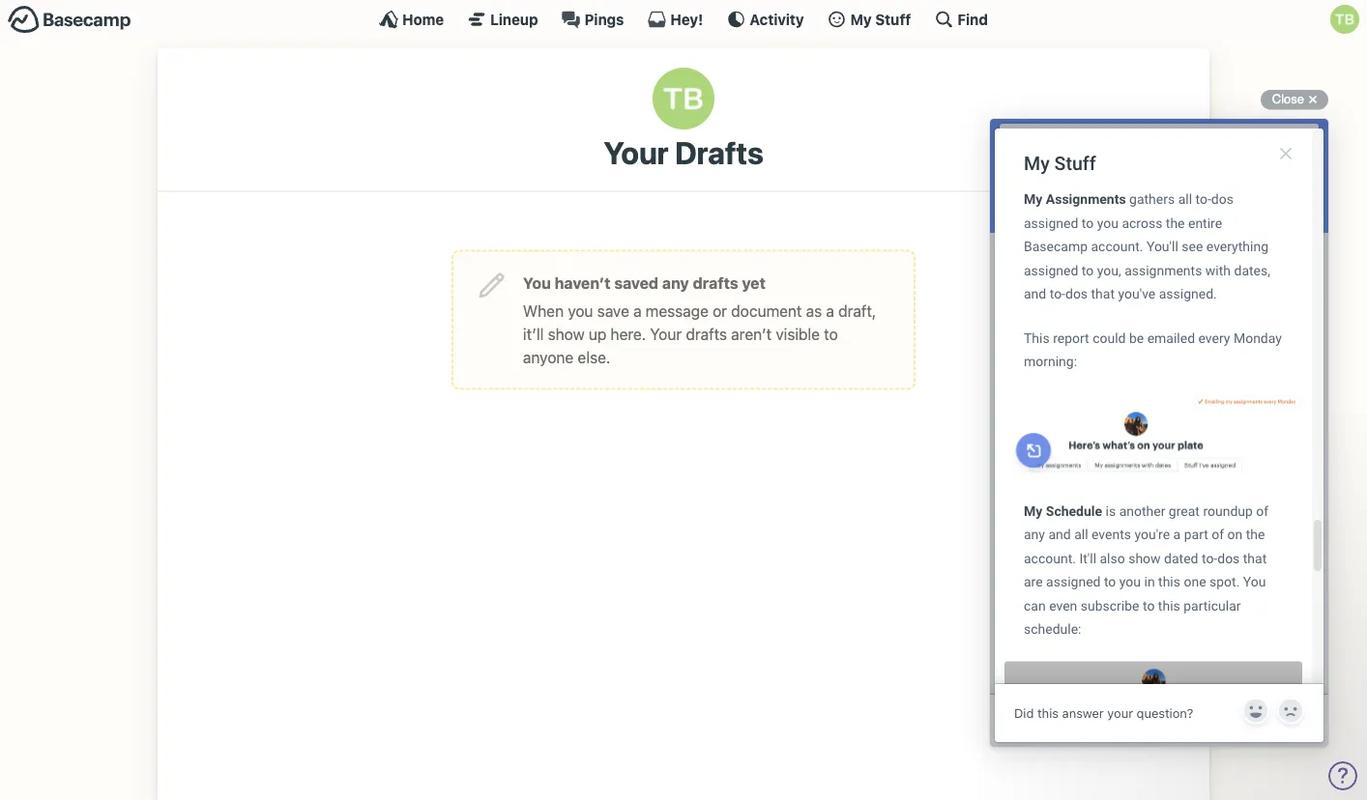 Task type: locate. For each thing, give the bounding box(es) containing it.
drafts
[[675, 134, 764, 171]]

drafts down or
[[686, 325, 727, 343]]

tim burton image inside main element
[[1331, 5, 1360, 34]]

1 vertical spatial your
[[650, 325, 682, 343]]

a
[[633, 302, 642, 320], [826, 302, 835, 320]]

to
[[824, 325, 838, 343]]

1 vertical spatial drafts
[[686, 325, 727, 343]]

0 horizontal spatial tim burton image
[[653, 68, 715, 130]]

here.
[[611, 325, 646, 343]]

1 horizontal spatial a
[[826, 302, 835, 320]]

1 horizontal spatial tim burton image
[[1331, 5, 1360, 34]]

you haven't saved any drafts yet when you save a message or document as a draft, it'll show up here. your drafts aren't visible to anyone else.
[[523, 274, 877, 366]]

or
[[713, 302, 727, 320]]

haven't
[[555, 274, 611, 292]]

hey!
[[671, 11, 703, 28]]

you
[[568, 302, 593, 320]]

your left the drafts
[[604, 134, 669, 171]]

my
[[851, 11, 872, 28]]

lineup link
[[467, 10, 538, 29]]

0 vertical spatial tim burton image
[[1331, 5, 1360, 34]]

pings button
[[561, 10, 624, 29]]

your down message
[[650, 325, 682, 343]]

home link
[[379, 10, 444, 29]]

2 a from the left
[[826, 302, 835, 320]]

drafts up or
[[693, 274, 738, 292]]

0 vertical spatial your
[[604, 134, 669, 171]]

find
[[958, 11, 988, 28]]

a right as
[[826, 302, 835, 320]]

message
[[646, 302, 709, 320]]

stuff
[[876, 11, 911, 28]]

my stuff
[[851, 11, 911, 28]]

your
[[604, 134, 669, 171], [650, 325, 682, 343]]

tim burton image
[[1331, 5, 1360, 34], [653, 68, 715, 130]]

when
[[523, 302, 564, 320]]

a right the save
[[633, 302, 642, 320]]

drafts
[[693, 274, 738, 292], [686, 325, 727, 343]]

pings
[[585, 11, 624, 28]]

cross small image
[[1302, 88, 1325, 111], [1302, 88, 1325, 111]]

you
[[523, 274, 551, 292]]

activity link
[[727, 10, 804, 29]]

main element
[[0, 0, 1367, 38]]

0 horizontal spatial a
[[633, 302, 642, 320]]

as
[[806, 302, 822, 320]]

aren't
[[731, 325, 772, 343]]



Task type: vqa. For each thing, say whether or not it's contained in the screenshot.
Team general chat link at the top of page
no



Task type: describe. For each thing, give the bounding box(es) containing it.
switch accounts image
[[8, 5, 132, 35]]

find button
[[935, 10, 988, 29]]

close
[[1272, 92, 1305, 106]]

hey! button
[[647, 10, 703, 29]]

visible
[[776, 325, 820, 343]]

my stuff button
[[827, 10, 911, 29]]

else.
[[578, 348, 611, 366]]

show
[[548, 325, 585, 343]]

lineup
[[491, 11, 538, 28]]

saved
[[614, 274, 659, 292]]

your inside you haven't saved any drafts yet when you save a message or document as a draft, it'll show up here. your drafts aren't visible to anyone else.
[[650, 325, 682, 343]]

it'll
[[523, 325, 544, 343]]

activity
[[750, 11, 804, 28]]

1 vertical spatial tim burton image
[[653, 68, 715, 130]]

save
[[597, 302, 629, 320]]

any
[[662, 274, 689, 292]]

close button
[[1261, 88, 1329, 111]]

your drafts
[[604, 134, 764, 171]]

yet
[[742, 274, 766, 292]]

draft,
[[839, 302, 877, 320]]

document
[[731, 302, 802, 320]]

0 vertical spatial drafts
[[693, 274, 738, 292]]

home
[[402, 11, 444, 28]]

up
[[589, 325, 607, 343]]

1 a from the left
[[633, 302, 642, 320]]

anyone
[[523, 348, 574, 366]]



